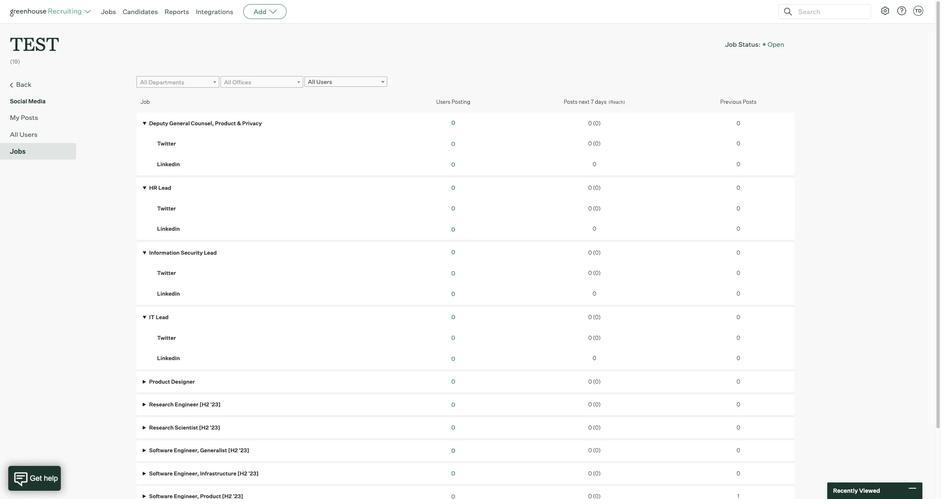 Task type: locate. For each thing, give the bounding box(es) containing it.
'23]
[[210, 401, 221, 408], [210, 424, 220, 431], [239, 447, 249, 454], [248, 470, 259, 477]]

twitter for deputy
[[157, 140, 176, 147]]

posting
[[452, 99, 470, 105]]

3 0 link from the top
[[451, 161, 455, 168]]

twitter down the information
[[157, 270, 176, 276]]

engineer, for generalist
[[174, 447, 199, 454]]

all inside "link"
[[224, 78, 231, 86]]

users for the right "all users" link
[[316, 78, 332, 85]]

1 engineer, from the top
[[174, 447, 199, 454]]

(0)
[[593, 120, 601, 126], [593, 140, 601, 147], [593, 185, 601, 191], [593, 205, 601, 212], [593, 249, 601, 256], [593, 270, 601, 276], [593, 314, 601, 321], [593, 335, 601, 341], [593, 378, 601, 385], [593, 401, 601, 408], [593, 424, 601, 431], [593, 447, 601, 454], [593, 470, 601, 477]]

back
[[16, 80, 32, 88]]

1 vertical spatial engineer,
[[174, 470, 199, 477]]

9 0 (0) from the top
[[589, 378, 601, 385]]

14 0 link from the top
[[451, 401, 455, 408]]

1 vertical spatial jobs link
[[10, 146, 73, 156]]

research scientist [h2 '23]
[[148, 424, 220, 431]]

0 horizontal spatial all users
[[10, 130, 38, 138]]

6 0 link from the top
[[451, 226, 455, 233]]

2 vertical spatial users
[[20, 130, 38, 138]]

7 0 (0) from the top
[[589, 314, 601, 321]]

greenhouse recruiting image
[[10, 7, 84, 17]]

lead right it
[[156, 314, 169, 321]]

[h2
[[200, 401, 209, 408], [199, 424, 209, 431], [228, 447, 238, 454], [238, 470, 247, 477]]

0 vertical spatial research
[[149, 401, 174, 408]]

lead right security
[[204, 249, 217, 256]]

software
[[149, 447, 173, 454], [149, 470, 173, 477]]

4 twitter from the top
[[157, 335, 176, 341]]

0 vertical spatial engineer,
[[174, 447, 199, 454]]

[h2 right engineer
[[200, 401, 209, 408]]

1 vertical spatial job
[[141, 99, 150, 105]]

offices
[[233, 78, 251, 86]]

11 0 link from the top
[[451, 334, 455, 341]]

10 (0) from the top
[[593, 401, 601, 408]]

job left status:
[[725, 40, 737, 48]]

3 twitter from the top
[[157, 270, 176, 276]]

jobs link
[[101, 7, 116, 16], [10, 146, 73, 156]]

td button
[[914, 6, 924, 16]]

days
[[595, 98, 607, 105]]

5 0 (0) from the top
[[589, 249, 601, 256]]

1 horizontal spatial job
[[725, 40, 737, 48]]

4 linkedin from the top
[[157, 355, 180, 362]]

1 vertical spatial software
[[149, 470, 173, 477]]

integrations link
[[196, 7, 233, 16]]

0 vertical spatial lead
[[158, 185, 171, 191]]

jobs left candidates link
[[101, 7, 116, 16]]

0 vertical spatial jobs link
[[101, 7, 116, 16]]

0 vertical spatial all users
[[308, 78, 332, 85]]

0 (0)
[[589, 120, 601, 126], [589, 140, 601, 147], [589, 185, 601, 191], [589, 205, 601, 212], [589, 249, 601, 256], [589, 270, 601, 276], [589, 314, 601, 321], [589, 335, 601, 341], [589, 378, 601, 385], [589, 401, 601, 408], [589, 424, 601, 431], [589, 447, 601, 454], [589, 470, 601, 477]]

jobs link left candidates link
[[101, 7, 116, 16]]

all users link
[[304, 77, 387, 87], [10, 129, 73, 139]]

scientist
[[175, 424, 198, 431]]

13 (0) from the top
[[593, 470, 601, 477]]

reports link
[[165, 7, 189, 16]]

engineer, down scientist
[[174, 447, 199, 454]]

2 linkedin from the top
[[157, 226, 180, 232]]

recently viewed
[[833, 488, 880, 495]]

engineer,
[[174, 447, 199, 454], [174, 470, 199, 477]]

3 linkedin from the top
[[157, 290, 180, 297]]

0 horizontal spatial all users link
[[10, 129, 73, 139]]

candidates
[[123, 7, 158, 16]]

lead right "hr"
[[158, 185, 171, 191]]

2 research from the top
[[149, 424, 174, 431]]

0 horizontal spatial job
[[141, 99, 150, 105]]

job up "deputy"
[[141, 99, 150, 105]]

designer
[[171, 378, 195, 385]]

twitter down hr lead
[[157, 205, 176, 212]]

all departments link
[[136, 76, 219, 88]]

test link
[[10, 23, 59, 58]]

software for software engineer, generalist [h2 '23]
[[149, 447, 173, 454]]

posts right previous
[[743, 99, 757, 105]]

all for 'all offices' "link"
[[224, 78, 231, 86]]

viewed
[[859, 488, 880, 495]]

jobs link down the my posts link
[[10, 146, 73, 156]]

lead
[[158, 185, 171, 191], [204, 249, 217, 256], [156, 314, 169, 321]]

linkedin for information
[[157, 290, 180, 297]]

linkedin up hr lead
[[157, 161, 180, 167]]

7 0 link from the top
[[451, 249, 455, 256]]

engineer, down software engineer, generalist [h2 '23]
[[174, 470, 199, 477]]

1 0 link from the top
[[451, 119, 455, 126]]

all users
[[308, 78, 332, 85], [10, 130, 38, 138]]

7 (0) from the top
[[593, 314, 601, 321]]

1 vertical spatial product
[[149, 378, 170, 385]]

2 engineer, from the top
[[174, 470, 199, 477]]

infrastructure
[[200, 470, 236, 477]]

td
[[915, 8, 922, 14]]

twitter for hr
[[157, 205, 176, 212]]

2 vertical spatial lead
[[156, 314, 169, 321]]

0 vertical spatial all users link
[[304, 77, 387, 87]]

1 horizontal spatial posts
[[564, 98, 578, 105]]

13 0 (0) from the top
[[589, 470, 601, 477]]

posts right 'my'
[[21, 113, 38, 122]]

linkedin
[[157, 161, 180, 167], [157, 226, 180, 232], [157, 290, 180, 297], [157, 355, 180, 362]]

0 link
[[451, 119, 455, 126], [451, 140, 455, 147], [451, 161, 455, 168], [451, 184, 455, 191], [451, 205, 455, 212], [451, 226, 455, 233], [451, 249, 455, 256], [451, 270, 455, 277], [451, 291, 455, 298], [451, 314, 455, 321], [451, 334, 455, 341], [451, 355, 455, 362], [451, 378, 455, 385], [451, 401, 455, 408], [451, 424, 455, 431], [451, 447, 455, 454], [451, 470, 455, 477]]

1 research from the top
[[149, 401, 174, 408]]

twitter down "deputy"
[[157, 140, 176, 147]]

jobs down 'my'
[[10, 147, 26, 155]]

0 horizontal spatial jobs link
[[10, 146, 73, 156]]

status:
[[739, 40, 761, 48]]

all
[[308, 78, 315, 85], [140, 78, 147, 86], [224, 78, 231, 86], [10, 130, 18, 138]]

13 0 link from the top
[[451, 378, 455, 385]]

1 twitter from the top
[[157, 140, 176, 147]]

jobs
[[101, 7, 116, 16], [10, 147, 26, 155]]

0 vertical spatial users
[[316, 78, 332, 85]]

1 horizontal spatial product
[[215, 120, 236, 126]]

research down product designer
[[149, 401, 174, 408]]

software engineer, generalist [h2 '23]
[[148, 447, 249, 454]]

0 horizontal spatial users
[[20, 130, 38, 138]]

0 horizontal spatial product
[[149, 378, 170, 385]]

1 horizontal spatial users
[[316, 78, 332, 85]]

departments
[[149, 78, 184, 86]]

2 0 link from the top
[[451, 140, 455, 147]]

research left scientist
[[149, 424, 174, 431]]

1 vertical spatial research
[[149, 424, 174, 431]]

0 vertical spatial software
[[149, 447, 173, 454]]

0 vertical spatial jobs
[[101, 7, 116, 16]]

Search text field
[[797, 6, 864, 18]]

product left designer in the bottom of the page
[[149, 378, 170, 385]]

5 (0) from the top
[[593, 249, 601, 256]]

it lead
[[148, 314, 169, 321]]

0 horizontal spatial posts
[[21, 113, 38, 122]]

job for job status:
[[725, 40, 737, 48]]

twitter down it lead
[[157, 335, 176, 341]]

lead for hr lead
[[158, 185, 171, 191]]

1 horizontal spatial jobs
[[101, 7, 116, 16]]

social
[[10, 98, 27, 105]]

12 0 (0) from the top
[[589, 447, 601, 454]]

1 vertical spatial all users
[[10, 130, 38, 138]]

0 vertical spatial job
[[725, 40, 737, 48]]

2 horizontal spatial posts
[[743, 99, 757, 105]]

software engineer, infrastructure [h2 '23]
[[148, 470, 259, 477]]

posts
[[564, 98, 578, 105], [743, 99, 757, 105], [21, 113, 38, 122]]

posts next 7 days (reach)
[[564, 98, 625, 105]]

research
[[149, 401, 174, 408], [149, 424, 174, 431]]

posts left next
[[564, 98, 578, 105]]

twitter
[[157, 140, 176, 147], [157, 205, 176, 212], [157, 270, 176, 276], [157, 335, 176, 341]]

2 software from the top
[[149, 470, 173, 477]]

0 0 0
[[451, 119, 455, 168], [737, 120, 740, 167], [451, 184, 455, 233], [737, 185, 740, 232], [451, 249, 455, 298], [737, 249, 740, 297], [451, 314, 455, 362], [737, 314, 740, 362]]

product
[[215, 120, 236, 126], [149, 378, 170, 385]]

5 0 link from the top
[[451, 205, 455, 212]]

users for the bottommost "all users" link
[[20, 130, 38, 138]]

recently
[[833, 488, 858, 495]]

linkedin up it lead
[[157, 290, 180, 297]]

0 horizontal spatial jobs
[[10, 147, 26, 155]]

users
[[316, 78, 332, 85], [436, 99, 451, 105], [20, 130, 38, 138]]

media
[[28, 98, 46, 105]]

'23] right engineer
[[210, 401, 221, 408]]

linkedin up the information
[[157, 226, 180, 232]]

1 linkedin from the top
[[157, 161, 180, 167]]

1 vertical spatial jobs
[[10, 147, 26, 155]]

all for the right "all users" link
[[308, 78, 315, 85]]

social media
[[10, 98, 46, 105]]

6 0 (0) from the top
[[589, 270, 601, 276]]

counsel,
[[191, 120, 214, 126]]

candidates link
[[123, 7, 158, 16]]

'23] right infrastructure
[[248, 470, 259, 477]]

2 (0) from the top
[[593, 140, 601, 147]]

linkedin up product designer
[[157, 355, 180, 362]]

my
[[10, 113, 19, 122]]

2 horizontal spatial users
[[436, 99, 451, 105]]

2 twitter from the top
[[157, 205, 176, 212]]

0
[[451, 119, 455, 126], [589, 120, 592, 126], [737, 120, 740, 126], [451, 140, 455, 147], [589, 140, 592, 147], [737, 140, 740, 147], [593, 161, 596, 167], [737, 161, 740, 167], [451, 161, 455, 168], [451, 184, 455, 191], [589, 185, 592, 191], [737, 185, 740, 191], [451, 205, 455, 212], [589, 205, 592, 212], [737, 205, 740, 212], [593, 226, 596, 232], [737, 226, 740, 232], [451, 226, 455, 233], [451, 249, 455, 256], [589, 249, 592, 256], [737, 249, 740, 256], [451, 270, 455, 277], [589, 270, 592, 276], [737, 270, 740, 276], [593, 290, 596, 297], [737, 290, 740, 297], [451, 291, 455, 298], [451, 314, 455, 321], [589, 314, 592, 321], [737, 314, 740, 321], [451, 334, 455, 341], [589, 335, 592, 341], [737, 335, 740, 341], [593, 355, 596, 362], [737, 355, 740, 362], [451, 355, 455, 362], [451, 378, 455, 385], [589, 378, 592, 385], [737, 378, 740, 385], [451, 401, 455, 408], [589, 401, 592, 408], [737, 401, 740, 408], [451, 424, 455, 431], [589, 424, 592, 431], [737, 424, 740, 431], [451, 447, 455, 454], [589, 447, 592, 454], [737, 447, 740, 454], [451, 470, 455, 477], [589, 470, 592, 477], [737, 470, 740, 477]]

1 horizontal spatial all users link
[[304, 77, 387, 87]]

privacy
[[242, 120, 262, 126]]

job
[[725, 40, 737, 48], [141, 99, 150, 105]]

1 horizontal spatial all users
[[308, 78, 332, 85]]

product left "&"
[[215, 120, 236, 126]]

all for all departments link on the top left of page
[[140, 78, 147, 86]]

reports
[[165, 7, 189, 16]]

1 horizontal spatial jobs link
[[101, 7, 116, 16]]

1 software from the top
[[149, 447, 173, 454]]

1 vertical spatial lead
[[204, 249, 217, 256]]



Task type: describe. For each thing, give the bounding box(es) containing it.
8 0 (0) from the top
[[589, 335, 601, 341]]

job status:
[[725, 40, 761, 48]]

next
[[579, 98, 590, 105]]

deputy
[[149, 120, 168, 126]]

8 (0) from the top
[[593, 335, 601, 341]]

previous
[[721, 99, 742, 105]]

12 0 link from the top
[[451, 355, 455, 362]]

linkedin for it
[[157, 355, 180, 362]]

add
[[254, 7, 267, 16]]

previous posts
[[721, 99, 757, 105]]

posts for my posts
[[21, 113, 38, 122]]

td button
[[912, 4, 925, 17]]

information security lead
[[148, 249, 217, 256]]

1 0 (0) from the top
[[589, 120, 601, 126]]

4 (0) from the top
[[593, 205, 601, 212]]

(reach)
[[609, 99, 625, 105]]

my posts link
[[10, 112, 73, 122]]

9 0 link from the top
[[451, 291, 455, 298]]

'23] right generalist
[[239, 447, 249, 454]]

10 0 (0) from the top
[[589, 401, 601, 408]]

twitter for information
[[157, 270, 176, 276]]

research engineer [h2 '23]
[[148, 401, 221, 408]]

[h2 right generalist
[[228, 447, 238, 454]]

all departments
[[140, 78, 184, 86]]

11 (0) from the top
[[593, 424, 601, 431]]

all users for the bottommost "all users" link
[[10, 130, 38, 138]]

twitter for it
[[157, 335, 176, 341]]

'23] up generalist
[[210, 424, 220, 431]]

9 (0) from the top
[[593, 378, 601, 385]]

posts for previous posts
[[743, 99, 757, 105]]

4 0 (0) from the top
[[589, 205, 601, 212]]

11 0 (0) from the top
[[589, 424, 601, 431]]

test
[[10, 31, 59, 56]]

product designer
[[148, 378, 195, 385]]

(19)
[[10, 58, 20, 65]]

job for job
[[141, 99, 150, 105]]

generalist
[[200, 447, 227, 454]]

3 0 (0) from the top
[[589, 185, 601, 191]]

1 vertical spatial users
[[436, 99, 451, 105]]

linkedin for hr
[[157, 226, 180, 232]]

4 0 link from the top
[[451, 184, 455, 191]]

engineer
[[175, 401, 198, 408]]

users posting
[[436, 99, 470, 105]]

all offices link
[[220, 76, 303, 88]]

integrations
[[196, 7, 233, 16]]

[h2 right scientist
[[199, 424, 209, 431]]

17 0 link from the top
[[451, 470, 455, 477]]

open
[[768, 40, 785, 48]]

it
[[149, 314, 155, 321]]

7
[[591, 98, 594, 105]]

back link
[[10, 79, 73, 90]]

software for software engineer, infrastructure [h2 '23]
[[149, 470, 173, 477]]

research for engineer
[[149, 401, 174, 408]]

test (19)
[[10, 31, 59, 65]]

1 (0) from the top
[[593, 120, 601, 126]]

lead for it lead
[[156, 314, 169, 321]]

engineer, for infrastructure
[[174, 470, 199, 477]]

configure image
[[881, 6, 890, 16]]

all for the bottommost "all users" link
[[10, 130, 18, 138]]

6 (0) from the top
[[593, 270, 601, 276]]

add button
[[243, 4, 287, 19]]

deputy general counsel, product & privacy
[[148, 120, 262, 126]]

all users for the right "all users" link
[[308, 78, 332, 85]]

research for scientist
[[149, 424, 174, 431]]

hr
[[149, 185, 157, 191]]

hr lead
[[148, 185, 171, 191]]

0 vertical spatial product
[[215, 120, 236, 126]]

[h2 right infrastructure
[[238, 470, 247, 477]]

8 0 link from the top
[[451, 270, 455, 277]]

&
[[237, 120, 241, 126]]

15 0 link from the top
[[451, 424, 455, 431]]

12 (0) from the top
[[593, 447, 601, 454]]

3 (0) from the top
[[593, 185, 601, 191]]

linkedin for deputy
[[157, 161, 180, 167]]

10 0 link from the top
[[451, 314, 455, 321]]

security
[[181, 249, 203, 256]]

my posts
[[10, 113, 38, 122]]

16 0 link from the top
[[451, 447, 455, 454]]

1 vertical spatial all users link
[[10, 129, 73, 139]]

2 0 (0) from the top
[[589, 140, 601, 147]]

general
[[169, 120, 190, 126]]

information
[[149, 249, 180, 256]]

all offices
[[224, 78, 251, 86]]



Task type: vqa. For each thing, say whether or not it's contained in the screenshot.
Review corresponding to Jane Davis
no



